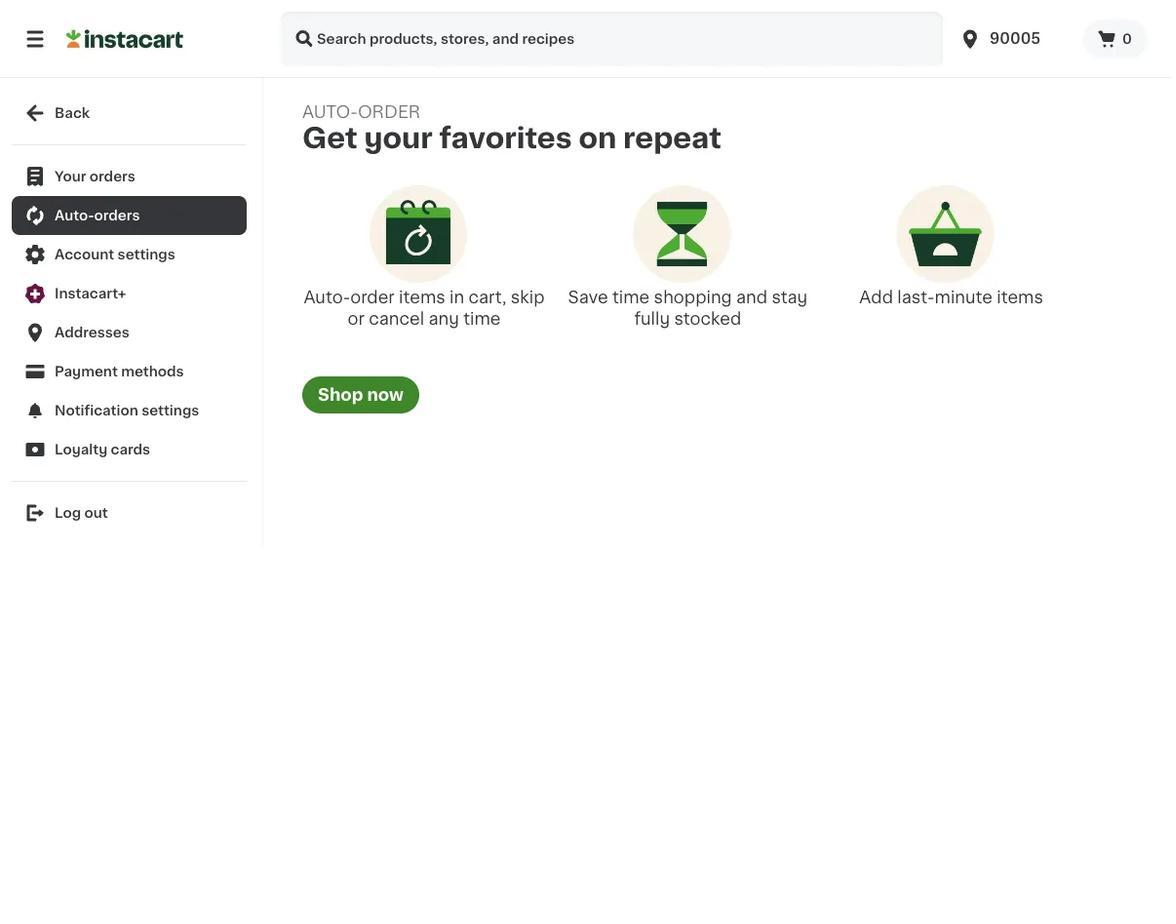 Task type: locate. For each thing, give the bounding box(es) containing it.
timer logo image
[[633, 185, 731, 283]]

1 vertical spatial orders
[[94, 209, 140, 222]]

orders for your orders
[[90, 170, 135, 183]]

addresses link
[[12, 313, 247, 352]]

1 horizontal spatial items
[[997, 289, 1044, 306]]

cards
[[111, 443, 150, 456]]

0 horizontal spatial time
[[464, 311, 501, 327]]

auto- up the or
[[304, 289, 350, 306]]

auto- inside auto-order items in cart, skip or cancel any time
[[304, 289, 350, 306]]

time up 'fully'
[[613, 289, 650, 306]]

items up any
[[399, 289, 446, 306]]

shop now button
[[302, 376, 419, 413]]

0 vertical spatial time
[[613, 289, 650, 306]]

items right minute
[[997, 289, 1044, 306]]

your
[[55, 170, 86, 183]]

0 horizontal spatial items
[[399, 289, 446, 306]]

settings
[[118, 248, 175, 261], [142, 404, 199, 417]]

log out
[[55, 506, 108, 520]]

settings for notification settings
[[142, 404, 199, 417]]

save time shopping and stay fully stocked
[[568, 289, 808, 327]]

your
[[364, 124, 433, 152]]

auto- down your
[[55, 209, 94, 222]]

1 horizontal spatial time
[[613, 289, 650, 306]]

loyalty cards link
[[12, 430, 247, 469]]

time
[[613, 289, 650, 306], [464, 311, 501, 327]]

0 vertical spatial settings
[[118, 248, 175, 261]]

0 button
[[1084, 20, 1148, 59]]

0 vertical spatial orders
[[90, 170, 135, 183]]

and
[[736, 289, 768, 306]]

items
[[399, 289, 446, 306], [997, 289, 1044, 306]]

auto- for order
[[304, 289, 350, 306]]

settings down auto-orders link at the left top of page
[[118, 248, 175, 261]]

on
[[579, 124, 617, 152]]

log
[[55, 506, 81, 520]]

stay
[[772, 289, 808, 306]]

orders
[[90, 170, 135, 183], [94, 209, 140, 222]]

1 vertical spatial time
[[464, 311, 501, 327]]

2 90005 button from the left
[[959, 12, 1076, 66]]

0 vertical spatial auto-
[[55, 209, 94, 222]]

your orders link
[[12, 157, 247, 196]]

settings down methods
[[142, 404, 199, 417]]

or
[[348, 311, 365, 327]]

stocked
[[674, 311, 742, 327]]

None search field
[[281, 12, 943, 66]]

instacart logo image
[[66, 27, 183, 51]]

1 vertical spatial settings
[[142, 404, 199, 417]]

notification settings link
[[12, 391, 247, 430]]

get
[[302, 124, 358, 152]]

orders up the account settings
[[94, 209, 140, 222]]

cart,
[[469, 289, 507, 306]]

auto-orders link
[[12, 196, 247, 235]]

time down "cart,"
[[464, 311, 501, 327]]

auto-
[[55, 209, 94, 222], [304, 289, 350, 306]]

90005 button
[[951, 12, 1084, 66], [959, 12, 1076, 66]]

90005
[[990, 32, 1041, 46]]

orders up auto-orders
[[90, 170, 135, 183]]

in
[[450, 289, 464, 306]]

add
[[860, 289, 893, 306]]

0 horizontal spatial auto-
[[55, 209, 94, 222]]

2 items from the left
[[997, 289, 1044, 306]]

1 horizontal spatial auto-
[[304, 289, 350, 306]]

1 vertical spatial auto-
[[304, 289, 350, 306]]

account
[[55, 248, 114, 261]]

instacart+ link
[[12, 274, 247, 313]]

1 items from the left
[[399, 289, 446, 306]]



Task type: describe. For each thing, give the bounding box(es) containing it.
back link
[[12, 94, 247, 133]]

1 90005 button from the left
[[951, 12, 1084, 66]]

log out link
[[12, 494, 247, 533]]

loyalty cards
[[55, 443, 150, 456]]

0
[[1123, 32, 1132, 46]]

payment
[[55, 365, 118, 378]]

instacart+
[[55, 287, 126, 300]]

items inside auto-order items in cart, skip or cancel any time
[[399, 289, 446, 306]]

favorites
[[439, 124, 572, 152]]

shopping
[[654, 289, 732, 306]]

out
[[84, 506, 108, 520]]

fully
[[634, 311, 670, 327]]

repeat
[[623, 124, 722, 152]]

addresses
[[55, 326, 129, 339]]

time inside "save time shopping and stay fully stocked"
[[613, 289, 650, 306]]

payment methods
[[55, 365, 184, 378]]

order
[[358, 104, 421, 120]]

auto-order logo image
[[370, 185, 467, 283]]

account settings link
[[12, 235, 247, 274]]

methods
[[121, 365, 184, 378]]

any
[[429, 311, 459, 327]]

orders for auto-orders
[[94, 209, 140, 222]]

shop
[[318, 387, 363, 403]]

shop now
[[318, 387, 404, 403]]

payment methods link
[[12, 352, 247, 391]]

cancel
[[369, 311, 424, 327]]

Search field
[[281, 12, 943, 66]]

notification settings
[[55, 404, 199, 417]]

now
[[367, 387, 404, 403]]

last-
[[898, 289, 935, 306]]

minute
[[935, 289, 993, 306]]

back
[[55, 106, 90, 120]]

auto-order get your favorites on repeat
[[302, 104, 722, 152]]

notification
[[55, 404, 138, 417]]

save
[[568, 289, 608, 306]]

settings for account settings
[[118, 248, 175, 261]]

auto-order items in cart, skip or cancel any time
[[304, 289, 545, 327]]

time inside auto-order items in cart, skip or cancel any time
[[464, 311, 501, 327]]

auto- for orders
[[55, 209, 94, 222]]

order
[[350, 289, 395, 306]]

your orders
[[55, 170, 135, 183]]

bag logo image
[[897, 185, 995, 283]]

auto-orders
[[55, 209, 140, 222]]

skip
[[511, 289, 545, 306]]

account settings
[[55, 248, 175, 261]]

loyalty
[[55, 443, 107, 456]]

auto-
[[302, 104, 358, 120]]

add last-minute items
[[860, 289, 1044, 306]]



Task type: vqa. For each thing, say whether or not it's contained in the screenshot.
Dairy & Eggs's &
no



